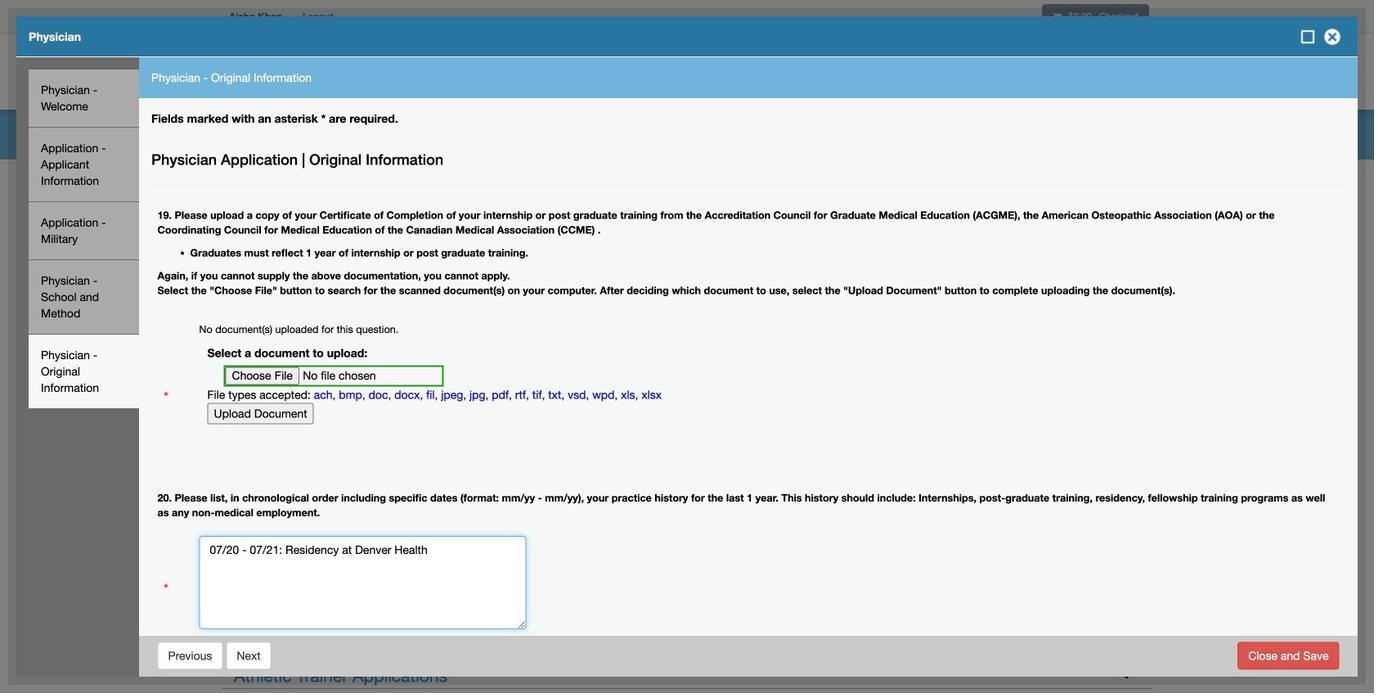 Task type: locate. For each thing, give the bounding box(es) containing it.
None button
[[158, 642, 223, 670], [226, 642, 271, 670], [1238, 642, 1340, 670], [158, 642, 223, 670], [226, 642, 271, 670], [1238, 642, 1340, 670]]

maximize/minimize image
[[1301, 29, 1317, 45]]

None text field
[[199, 536, 527, 629]]



Task type: describe. For each thing, give the bounding box(es) containing it.
close window image
[[1320, 24, 1346, 50]]



